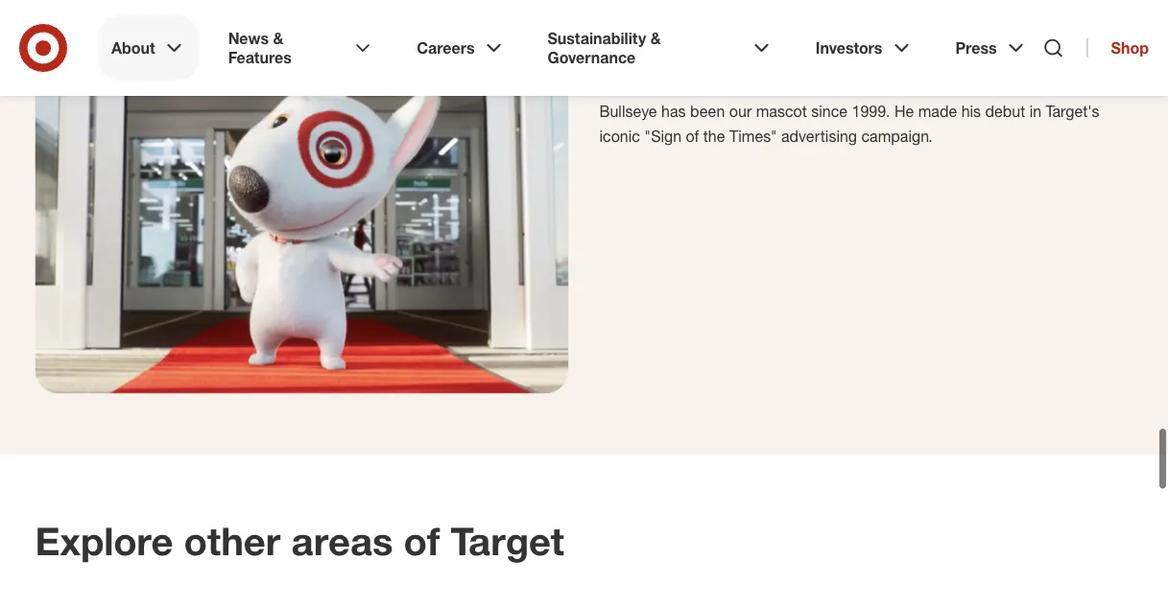 Task type: vqa. For each thing, say whether or not it's contained in the screenshot.
MASCOT,
yes



Task type: locate. For each thing, give the bounding box(es) containing it.
target's
[[1046, 102, 1100, 121]]

advertising
[[782, 127, 858, 145]]

sustainability & governance
[[548, 29, 661, 67]]

debut
[[986, 102, 1026, 121]]

1 horizontal spatial &
[[651, 29, 661, 48]]

bullseye up iconic
[[600, 102, 657, 121]]

bullseye up he
[[836, 36, 989, 83]]

features
[[228, 48, 292, 67]]

our
[[730, 102, 752, 121]]

in
[[1030, 102, 1042, 121]]

0 horizontal spatial of
[[404, 518, 440, 565]]

& inside sustainability & governance
[[651, 29, 661, 48]]

he
[[895, 102, 914, 121]]

& right sustainability
[[651, 29, 661, 48]]

times"
[[730, 127, 777, 145]]

made
[[919, 102, 958, 121]]

explore other areas of target
[[35, 518, 565, 565]]

other
[[184, 518, 281, 565]]

& inside news & features
[[273, 29, 284, 48]]

been
[[690, 102, 725, 121]]

governance
[[548, 48, 636, 67]]

0 horizontal spatial &
[[273, 29, 284, 48]]

0 horizontal spatial bullseye
[[600, 102, 657, 121]]

& for news
[[273, 29, 284, 48]]

areas
[[291, 518, 393, 565]]

0 vertical spatial of
[[686, 127, 699, 145]]

1 vertical spatial bullseye
[[600, 102, 657, 121]]

2 & from the left
[[651, 29, 661, 48]]

bullseye
[[836, 36, 989, 83], [600, 102, 657, 121]]

1 horizontal spatial of
[[686, 127, 699, 145]]

of
[[686, 127, 699, 145], [404, 518, 440, 565]]

investors
[[816, 38, 883, 57]]

& up features
[[273, 29, 284, 48]]

1 & from the left
[[273, 29, 284, 48]]

news & features link
[[215, 15, 388, 81]]

&
[[273, 29, 284, 48], [651, 29, 661, 48]]

shop link
[[1088, 38, 1149, 58]]

of right the areas
[[404, 518, 440, 565]]

careers
[[417, 38, 475, 57]]

press
[[956, 38, 997, 57]]

iconic
[[600, 127, 640, 145]]

bullseye has been our mascot since 1999. he made his debut in target's iconic "sign of the times" advertising campaign.
[[600, 102, 1100, 145]]

of left 'the'
[[686, 127, 699, 145]]

our
[[600, 36, 667, 83]]

1 horizontal spatial bullseye
[[836, 36, 989, 83]]



Task type: describe. For each thing, give the bounding box(es) containing it.
the
[[704, 127, 725, 145]]

news & features
[[228, 29, 292, 67]]

campaign.
[[862, 127, 933, 145]]

0 vertical spatial bullseye
[[836, 36, 989, 83]]

target
[[451, 518, 565, 565]]

about
[[111, 38, 155, 57]]

news
[[228, 29, 269, 48]]

has
[[662, 102, 686, 121]]

1999.
[[852, 102, 891, 121]]

mascot,
[[678, 36, 825, 83]]

since
[[812, 102, 848, 121]]

"sign
[[645, 127, 682, 145]]

shop
[[1112, 38, 1149, 57]]

press link
[[942, 15, 1041, 81]]

1 vertical spatial of
[[404, 518, 440, 565]]

explore
[[35, 518, 173, 565]]

of inside bullseye has been our mascot since 1999. he made his debut in target's iconic "sign of the times" advertising campaign.
[[686, 127, 699, 145]]

sustainability & governance link
[[534, 15, 787, 81]]

his
[[962, 102, 981, 121]]

our mascot, bullseye
[[600, 36, 989, 83]]

& for sustainability
[[651, 29, 661, 48]]

careers link
[[404, 15, 519, 81]]

investors link
[[802, 15, 927, 81]]

bullseye inside bullseye has been our mascot since 1999. he made his debut in target's iconic "sign of the times" advertising campaign.
[[600, 102, 657, 121]]

sustainability
[[548, 29, 647, 48]]

mascot
[[756, 102, 807, 121]]

about link
[[98, 15, 199, 81]]



